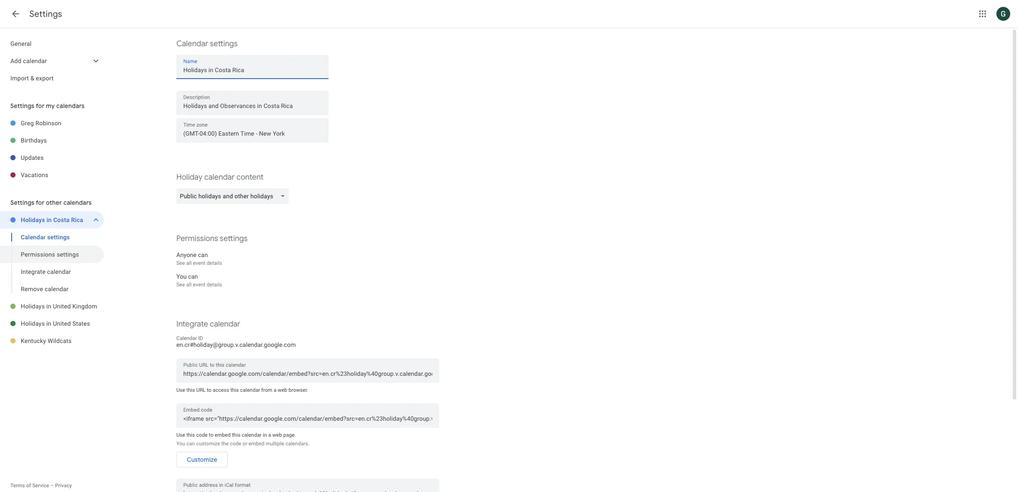 Task type: vqa. For each thing, say whether or not it's contained in the screenshot.
heading
no



Task type: describe. For each thing, give the bounding box(es) containing it.
import & export
[[10, 75, 54, 82]]

access
[[213, 388, 229, 394]]

calendars for settings for my calendars
[[56, 102, 85, 110]]

birthdays
[[21, 137, 47, 144]]

you for you can customize the code or embed multiple calendars.
[[176, 441, 185, 447]]

customize
[[196, 441, 220, 447]]

content
[[237, 173, 264, 182]]

in for states
[[46, 321, 51, 327]]

remove
[[21, 286, 43, 293]]

calendar right holiday
[[204, 173, 235, 182]]

kentucky wildcats
[[21, 338, 72, 345]]

calendar inside calendar id en.cr#holiday@group.v.calendar.google.com
[[176, 336, 197, 342]]

settings for other calendars tree
[[0, 212, 104, 350]]

0 vertical spatial calendar
[[176, 39, 208, 48]]

calendar inside group
[[21, 234, 46, 241]]

settings for my calendars
[[10, 102, 85, 110]]

kentucky
[[21, 338, 46, 345]]

my
[[46, 102, 55, 110]]

holidays in costa rica link
[[21, 212, 88, 229]]

kingdom
[[72, 303, 97, 310]]

1 vertical spatial integrate calendar
[[176, 320, 240, 329]]

details for you can
[[207, 282, 222, 288]]

vacations
[[21, 172, 48, 179]]

you can customize the code or embed multiple calendars.
[[176, 441, 310, 447]]

for for other
[[36, 199, 44, 207]]

calendar up or
[[242, 433, 262, 439]]

settings for other calendars
[[10, 199, 92, 207]]

holidays for holidays in united kingdom
[[21, 303, 45, 310]]

kentucky wildcats link
[[21, 333, 104, 350]]

settings for settings for other calendars
[[10, 199, 34, 207]]

calendar up &
[[23, 58, 47, 64]]

general
[[10, 40, 32, 47]]

holidays in costa rica tree item
[[0, 212, 104, 229]]

calendar up calendar id en.cr#holiday@group.v.calendar.google.com
[[210, 320, 240, 329]]

costa
[[53, 217, 70, 224]]

event for anyone can
[[193, 260, 205, 266]]

tree containing general
[[0, 35, 104, 87]]

can for you can
[[188, 273, 198, 280]]

use for use this code to embed this calendar in a web page.
[[176, 433, 185, 439]]

anyone
[[176, 252, 197, 259]]

calendar up remove calendar
[[47, 269, 71, 276]]

settings for settings for my calendars
[[10, 102, 34, 110]]

holidays in united states tree item
[[0, 315, 104, 333]]

you can see all event details
[[176, 273, 222, 288]]

united for states
[[53, 321, 71, 327]]

greg robinson tree item
[[0, 115, 104, 132]]

terms
[[10, 483, 25, 489]]

use for use this url to access this calendar from a web browser.
[[176, 388, 185, 394]]

kentucky wildcats tree item
[[0, 333, 104, 350]]

greg robinson
[[21, 120, 61, 127]]

0 vertical spatial code
[[196, 433, 208, 439]]

the
[[221, 441, 229, 447]]

multiple
[[266, 441, 284, 447]]

to for code
[[209, 433, 214, 439]]

permissions settings inside group
[[21, 251, 79, 258]]

holidays in united kingdom link
[[21, 298, 104, 315]]

1 horizontal spatial code
[[230, 441, 241, 447]]

see for anyone can
[[176, 260, 185, 266]]

holidays in united states link
[[21, 315, 104, 333]]

holidays in united states
[[21, 321, 90, 327]]

2 vertical spatial can
[[187, 441, 195, 447]]

this left url
[[187, 388, 195, 394]]

remove calendar
[[21, 286, 69, 293]]

wildcats
[[48, 338, 72, 345]]

birthdays tree item
[[0, 132, 104, 149]]

robinson
[[35, 120, 61, 127]]

updates
[[21, 154, 44, 161]]

holidays in united kingdom tree item
[[0, 298, 104, 315]]

vacations link
[[21, 167, 104, 184]]

calendar left from
[[240, 388, 260, 394]]

go back image
[[10, 9, 21, 19]]

use this url to access this calendar from a web browser.
[[176, 388, 308, 394]]

this right access
[[231, 388, 239, 394]]

settings for my calendars tree
[[0, 115, 104, 184]]

1 horizontal spatial permissions
[[176, 234, 218, 244]]

page.
[[283, 433, 296, 439]]

birthdays link
[[21, 132, 104, 149]]

this up "customize"
[[187, 433, 195, 439]]

customize
[[187, 456, 218, 464]]

all for you
[[186, 282, 192, 288]]



Task type: locate. For each thing, give the bounding box(es) containing it.
0 vertical spatial permissions settings
[[176, 234, 248, 244]]

0 vertical spatial for
[[36, 102, 44, 110]]

0 vertical spatial details
[[207, 260, 222, 266]]

1 vertical spatial calendar
[[21, 234, 46, 241]]

1 united from the top
[[53, 303, 71, 310]]

states
[[72, 321, 90, 327]]

0 vertical spatial settings
[[29, 9, 62, 19]]

code up customize
[[196, 433, 208, 439]]

0 vertical spatial calendar settings
[[176, 39, 238, 48]]

web up 'multiple'
[[273, 433, 282, 439]]

calendars for settings for other calendars
[[63, 199, 92, 207]]

for
[[36, 102, 44, 110], [36, 199, 44, 207]]

details for anyone can
[[207, 260, 222, 266]]

event for you can
[[193, 282, 205, 288]]

calendar
[[176, 39, 208, 48], [21, 234, 46, 241], [176, 336, 197, 342]]

1 vertical spatial use
[[176, 433, 185, 439]]

event down "anyone can see all event details"
[[193, 282, 205, 288]]

you left customize
[[176, 441, 185, 447]]

3 holidays from the top
[[21, 321, 45, 327]]

embed
[[215, 433, 231, 439], [249, 441, 265, 447]]

calendar up holidays in united kingdom
[[45, 286, 69, 293]]

embed right or
[[249, 441, 265, 447]]

rica
[[71, 217, 83, 224]]

1 use from the top
[[176, 388, 185, 394]]

other
[[46, 199, 62, 207]]

integrate calendar up id
[[176, 320, 240, 329]]

in up 'multiple'
[[263, 433, 267, 439]]

holidays
[[21, 217, 45, 224], [21, 303, 45, 310], [21, 321, 45, 327]]

tree
[[0, 35, 104, 87]]

code down use this code to embed this calendar in a web page. on the bottom of page
[[230, 441, 241, 447]]

settings heading
[[29, 9, 62, 19]]

settings
[[29, 9, 62, 19], [10, 102, 34, 110], [10, 199, 34, 207]]

of
[[26, 483, 31, 489]]

united up holidays in united states link
[[53, 303, 71, 310]]

0 vertical spatial embed
[[215, 433, 231, 439]]

1 see from the top
[[176, 260, 185, 266]]

0 vertical spatial holidays
[[21, 217, 45, 224]]

0 vertical spatial integrate
[[21, 269, 46, 276]]

you down "anyone" at the left of the page
[[176, 273, 187, 280]]

details
[[207, 260, 222, 266], [207, 282, 222, 288]]

1 vertical spatial see
[[176, 282, 185, 288]]

you inside you can see all event details
[[176, 273, 187, 280]]

calendars
[[56, 102, 85, 110], [63, 199, 92, 207]]

1 vertical spatial code
[[230, 441, 241, 447]]

embed up the
[[215, 433, 231, 439]]

browser.
[[289, 388, 308, 394]]

None text field
[[183, 128, 322, 140], [183, 368, 433, 380], [183, 413, 433, 425], [183, 128, 322, 140], [183, 368, 433, 380], [183, 413, 433, 425]]

0 horizontal spatial permissions settings
[[21, 251, 79, 258]]

calendars up rica
[[63, 199, 92, 207]]

settings
[[210, 39, 238, 48], [47, 234, 70, 241], [220, 234, 248, 244], [57, 251, 79, 258]]

use this code to embed this calendar in a web page.
[[176, 433, 296, 439]]

2 use from the top
[[176, 433, 185, 439]]

1 horizontal spatial integrate
[[176, 320, 208, 329]]

0 vertical spatial see
[[176, 260, 185, 266]]

2 you from the top
[[176, 441, 185, 447]]

url
[[196, 388, 206, 394]]

integrate
[[21, 269, 46, 276], [176, 320, 208, 329]]

in inside 'tree item'
[[47, 217, 52, 224]]

1 horizontal spatial a
[[274, 388, 277, 394]]

from
[[261, 388, 273, 394]]

to for url
[[207, 388, 212, 394]]

calendars.
[[286, 441, 310, 447]]

1 vertical spatial permissions settings
[[21, 251, 79, 258]]

1 vertical spatial united
[[53, 321, 71, 327]]

vacations tree item
[[0, 167, 104, 184]]

2 holidays from the top
[[21, 303, 45, 310]]

0 horizontal spatial embed
[[215, 433, 231, 439]]

1 vertical spatial holidays
[[21, 303, 45, 310]]

web for page.
[[273, 433, 282, 439]]

permissions up 'remove'
[[21, 251, 55, 258]]

1 vertical spatial you
[[176, 441, 185, 447]]

0 vertical spatial web
[[278, 388, 287, 394]]

a for from
[[274, 388, 277, 394]]

greg
[[21, 120, 34, 127]]

see inside you can see all event details
[[176, 282, 185, 288]]

event down "anyone" at the left of the page
[[193, 260, 205, 266]]

holidays in united kingdom
[[21, 303, 97, 310]]

1 vertical spatial web
[[273, 433, 282, 439]]

use
[[176, 388, 185, 394], [176, 433, 185, 439]]

1 vertical spatial settings
[[10, 102, 34, 110]]

details down "anyone can see all event details"
[[207, 282, 222, 288]]

1 horizontal spatial embed
[[249, 441, 265, 447]]

in up holidays in united states tree item
[[46, 303, 51, 310]]

updates link
[[21, 149, 104, 167]]

0 vertical spatial you
[[176, 273, 187, 280]]

2 see from the top
[[176, 282, 185, 288]]

1 horizontal spatial permissions settings
[[176, 234, 248, 244]]

0 horizontal spatial integrate
[[21, 269, 46, 276]]

in for kingdom
[[46, 303, 51, 310]]

for for my
[[36, 102, 44, 110]]

2 united from the top
[[53, 321, 71, 327]]

holiday
[[176, 173, 203, 182]]

event inside you can see all event details
[[193, 282, 205, 288]]

calendar settings
[[176, 39, 238, 48], [21, 234, 70, 241]]

calendar
[[23, 58, 47, 64], [204, 173, 235, 182], [47, 269, 71, 276], [45, 286, 69, 293], [210, 320, 240, 329], [240, 388, 260, 394], [242, 433, 262, 439]]

code
[[196, 433, 208, 439], [230, 441, 241, 447]]

1 horizontal spatial calendar settings
[[176, 39, 238, 48]]

in left costa
[[47, 217, 52, 224]]

1 vertical spatial permissions
[[21, 251, 55, 258]]

1 horizontal spatial integrate calendar
[[176, 320, 240, 329]]

settings right go back 'icon'
[[29, 9, 62, 19]]

1 vertical spatial calendar settings
[[21, 234, 70, 241]]

service
[[32, 483, 49, 489]]

can down "anyone can see all event details"
[[188, 273, 198, 280]]

event
[[193, 260, 205, 266], [193, 282, 205, 288]]

see
[[176, 260, 185, 266], [176, 282, 185, 288]]

1 event from the top
[[193, 260, 205, 266]]

calendar settings inside group
[[21, 234, 70, 241]]

for left other
[[36, 199, 44, 207]]

holidays for holidays in united states
[[21, 321, 45, 327]]

1 vertical spatial integrate
[[176, 320, 208, 329]]

export
[[36, 75, 54, 82]]

integrate calendar inside group
[[21, 269, 71, 276]]

you for you can see all event details
[[176, 273, 187, 280]]

Holidays and Observances in Costa Rica text field
[[176, 101, 329, 111]]

holidays down 'remove'
[[21, 303, 45, 310]]

permissions
[[176, 234, 218, 244], [21, 251, 55, 258]]

1 all from the top
[[186, 260, 192, 266]]

see inside "anyone can see all event details"
[[176, 260, 185, 266]]

all down "anyone" at the left of the page
[[186, 260, 192, 266]]

1 vertical spatial for
[[36, 199, 44, 207]]

all for anyone
[[186, 260, 192, 266]]

terms of service – privacy
[[10, 483, 72, 489]]

settings down vacations
[[10, 199, 34, 207]]

0 vertical spatial united
[[53, 303, 71, 310]]

2 vertical spatial holidays
[[21, 321, 45, 327]]

permissions inside group
[[21, 251, 55, 258]]

details up you can see all event details
[[207, 260, 222, 266]]

0 horizontal spatial permissions
[[21, 251, 55, 258]]

united
[[53, 303, 71, 310], [53, 321, 71, 327]]

united for kingdom
[[53, 303, 71, 310]]

holidays inside 'tree item'
[[21, 217, 45, 224]]

1 vertical spatial can
[[188, 273, 198, 280]]

privacy
[[55, 483, 72, 489]]

&
[[30, 75, 34, 82]]

group containing calendar settings
[[0, 229, 104, 298]]

None field
[[176, 189, 292, 204]]

1 vertical spatial calendars
[[63, 199, 92, 207]]

0 horizontal spatial code
[[196, 433, 208, 439]]

0 vertical spatial event
[[193, 260, 205, 266]]

0 vertical spatial use
[[176, 388, 185, 394]]

can inside "anyone can see all event details"
[[198, 252, 208, 259]]

group
[[0, 229, 104, 298]]

can for anyone can
[[198, 252, 208, 259]]

import
[[10, 75, 29, 82]]

web
[[278, 388, 287, 394], [273, 433, 282, 439]]

integrate calendar
[[21, 269, 71, 276], [176, 320, 240, 329]]

holidays down settings for other calendars
[[21, 217, 45, 224]]

1 vertical spatial all
[[186, 282, 192, 288]]

this up you can customize the code or embed multiple calendars.
[[232, 433, 241, 439]]

terms of service link
[[10, 483, 49, 489]]

to right url
[[207, 388, 212, 394]]

this
[[187, 388, 195, 394], [231, 388, 239, 394], [187, 433, 195, 439], [232, 433, 241, 439]]

holidays up kentucky
[[21, 321, 45, 327]]

all down "anyone can see all event details"
[[186, 282, 192, 288]]

add
[[10, 58, 21, 64]]

event inside "anyone can see all event details"
[[193, 260, 205, 266]]

calendar id en.cr#holiday@group.v.calendar.google.com
[[176, 336, 296, 349]]

can left customize
[[187, 441, 195, 447]]

a up 'multiple'
[[268, 433, 271, 439]]

id
[[198, 336, 203, 342]]

add calendar
[[10, 58, 47, 64]]

in
[[47, 217, 52, 224], [46, 303, 51, 310], [46, 321, 51, 327], [263, 433, 267, 439]]

united down 'holidays in united kingdom' link
[[53, 321, 71, 327]]

0 horizontal spatial a
[[268, 433, 271, 439]]

you
[[176, 273, 187, 280], [176, 441, 185, 447]]

1 for from the top
[[36, 102, 44, 110]]

details inside "anyone can see all event details"
[[207, 260, 222, 266]]

0 vertical spatial a
[[274, 388, 277, 394]]

1 vertical spatial embed
[[249, 441, 265, 447]]

holidays for holidays in costa rica
[[21, 217, 45, 224]]

2 event from the top
[[193, 282, 205, 288]]

holidays in costa rica
[[21, 217, 83, 224]]

web for browser.
[[278, 388, 287, 394]]

2 vertical spatial settings
[[10, 199, 34, 207]]

2 all from the top
[[186, 282, 192, 288]]

calendars right my
[[56, 102, 85, 110]]

0 vertical spatial integrate calendar
[[21, 269, 71, 276]]

settings for settings
[[29, 9, 62, 19]]

2 details from the top
[[207, 282, 222, 288]]

1 vertical spatial event
[[193, 282, 205, 288]]

can
[[198, 252, 208, 259], [188, 273, 198, 280], [187, 441, 195, 447]]

can inside you can see all event details
[[188, 273, 198, 280]]

all inside you can see all event details
[[186, 282, 192, 288]]

integrate calendar up remove calendar
[[21, 269, 71, 276]]

a right from
[[274, 388, 277, 394]]

holiday calendar content
[[176, 173, 264, 182]]

0 horizontal spatial calendar settings
[[21, 234, 70, 241]]

None text field
[[183, 64, 322, 76], [183, 488, 433, 493], [183, 64, 322, 76], [183, 488, 433, 493]]

0 vertical spatial to
[[207, 388, 212, 394]]

2 for from the top
[[36, 199, 44, 207]]

permissions settings
[[176, 234, 248, 244], [21, 251, 79, 258]]

for left my
[[36, 102, 44, 110]]

in for rica
[[47, 217, 52, 224]]

or
[[243, 441, 247, 447]]

1 details from the top
[[207, 260, 222, 266]]

updates tree item
[[0, 149, 104, 167]]

anyone can see all event details
[[176, 252, 222, 266]]

see for you can
[[176, 282, 185, 288]]

a
[[274, 388, 277, 394], [268, 433, 271, 439]]

integrate up id
[[176, 320, 208, 329]]

1 vertical spatial details
[[207, 282, 222, 288]]

permissions settings up "anyone can see all event details"
[[176, 234, 248, 244]]

1 vertical spatial to
[[209, 433, 214, 439]]

to up customize
[[209, 433, 214, 439]]

integrate up 'remove'
[[21, 269, 46, 276]]

privacy link
[[55, 483, 72, 489]]

1 vertical spatial a
[[268, 433, 271, 439]]

integrate inside group
[[21, 269, 46, 276]]

0 vertical spatial permissions
[[176, 234, 218, 244]]

permissions up "anyone" at the left of the page
[[176, 234, 218, 244]]

0 vertical spatial can
[[198, 252, 208, 259]]

in up kentucky wildcats
[[46, 321, 51, 327]]

to
[[207, 388, 212, 394], [209, 433, 214, 439]]

permissions settings down holidays in costa rica 'tree item'
[[21, 251, 79, 258]]

all inside "anyone can see all event details"
[[186, 260, 192, 266]]

0 vertical spatial all
[[186, 260, 192, 266]]

all
[[186, 260, 192, 266], [186, 282, 192, 288]]

settings up greg
[[10, 102, 34, 110]]

0 vertical spatial calendars
[[56, 102, 85, 110]]

0 horizontal spatial integrate calendar
[[21, 269, 71, 276]]

en.cr#holiday@group.v.calendar.google.com
[[176, 342, 296, 349]]

web right from
[[278, 388, 287, 394]]

2 vertical spatial calendar
[[176, 336, 197, 342]]

–
[[50, 483, 54, 489]]

a for in
[[268, 433, 271, 439]]

details inside you can see all event details
[[207, 282, 222, 288]]

1 you from the top
[[176, 273, 187, 280]]

can right "anyone" at the left of the page
[[198, 252, 208, 259]]

1 holidays from the top
[[21, 217, 45, 224]]



